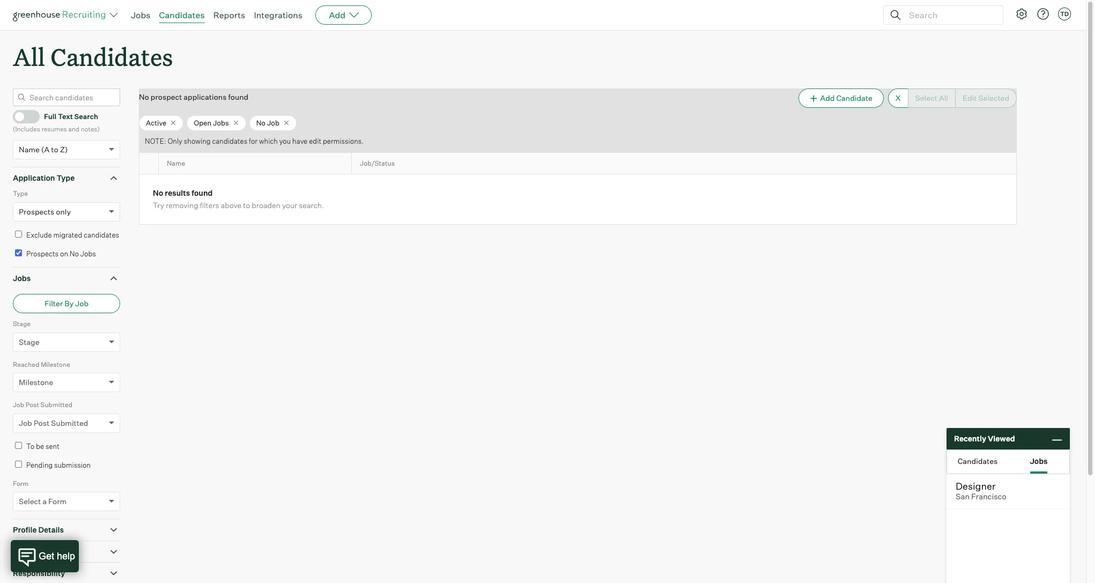 Task type: locate. For each thing, give the bounding box(es) containing it.
which
[[259, 137, 278, 146]]

0 vertical spatial to
[[51, 145, 58, 154]]

san
[[956, 492, 970, 502]]

name for name (a to z)
[[19, 145, 40, 154]]

candidates
[[159, 10, 205, 20], [51, 41, 173, 72], [958, 456, 998, 466]]

you
[[279, 137, 291, 146]]

no
[[139, 92, 149, 102], [256, 118, 266, 127], [153, 189, 163, 198], [70, 250, 79, 258]]

candidates link
[[159, 10, 205, 20]]

no for no prospect applications found
[[139, 92, 149, 102]]

to right above
[[243, 201, 250, 210]]

jobs
[[131, 10, 151, 20], [213, 118, 229, 127], [80, 250, 96, 258], [13, 274, 31, 283], [1031, 456, 1048, 466]]

migrated
[[53, 231, 82, 239]]

0 vertical spatial stage
[[13, 320, 31, 328]]

submitted up sent
[[51, 418, 88, 428]]

post up to be sent
[[34, 418, 49, 428]]

above
[[221, 201, 242, 210]]

stage
[[13, 320, 31, 328], [19, 337, 39, 346]]

found up filters
[[192, 189, 213, 198]]

1 vertical spatial candidates
[[51, 41, 173, 72]]

1 horizontal spatial type
[[57, 173, 75, 182]]

note:
[[145, 137, 166, 146]]

prospects for prospects only
[[19, 207, 54, 216]]

0 vertical spatial job post submitted
[[13, 401, 72, 409]]

1 horizontal spatial found
[[228, 92, 249, 102]]

tab list containing candidates
[[948, 450, 1070, 474]]

type down z)
[[57, 173, 75, 182]]

no inside no results found try removing filters above to broaden your search.
[[153, 189, 163, 198]]

candidates
[[212, 137, 248, 146], [84, 231, 119, 239]]

no results found try removing filters above to broaden your search.
[[153, 189, 324, 210]]

name for name
[[167, 159, 185, 167]]

0 horizontal spatial to
[[51, 145, 58, 154]]

1 horizontal spatial name
[[167, 159, 185, 167]]

1 horizontal spatial to
[[243, 201, 250, 210]]

removing
[[166, 201, 198, 210]]

only
[[168, 137, 182, 146]]

job
[[267, 118, 280, 127], [75, 299, 89, 308], [13, 401, 24, 409], [19, 418, 32, 428]]

found right 'applications' at the left top of page
[[228, 92, 249, 102]]

0 horizontal spatial name
[[19, 145, 40, 154]]

edit
[[309, 137, 321, 146]]

job post submitted down reached milestone element on the left of the page
[[13, 401, 72, 409]]

candidates down 'jobs' link
[[51, 41, 173, 72]]

no up note: only showing candidates for which you have edit permissions.
[[256, 118, 266, 127]]

reached milestone element
[[13, 359, 120, 400]]

a
[[42, 497, 47, 506]]

0 vertical spatial add
[[329, 10, 346, 20]]

1 vertical spatial type
[[13, 190, 28, 198]]

no for no results found try removing filters above to broaden your search.
[[153, 189, 163, 198]]

1 horizontal spatial form
[[48, 497, 67, 506]]

milestone down stage element
[[41, 360, 70, 368]]

0 vertical spatial submitted
[[41, 401, 72, 409]]

Exclude migrated candidates checkbox
[[15, 231, 22, 238]]

milestone
[[41, 360, 70, 368], [19, 378, 53, 387]]

Prospects on No Jobs checkbox
[[15, 250, 22, 257]]

job post submitted up sent
[[19, 418, 88, 428]]

candidates right migrated
[[84, 231, 119, 239]]

form
[[13, 480, 29, 488], [48, 497, 67, 506]]

integrations
[[254, 10, 303, 20]]

submitted
[[41, 401, 72, 409], [51, 418, 88, 428]]

add
[[329, 10, 346, 20], [821, 93, 835, 103]]

profile
[[13, 525, 37, 535]]

no up try
[[153, 189, 163, 198]]

application type
[[13, 173, 75, 182]]

post down reached
[[26, 401, 39, 409]]

0 horizontal spatial found
[[192, 189, 213, 198]]

and
[[68, 125, 79, 133]]

0 horizontal spatial add
[[329, 10, 346, 20]]

no right on
[[70, 250, 79, 258]]

1 vertical spatial add
[[821, 93, 835, 103]]

filter by job
[[45, 299, 89, 308]]

to
[[51, 145, 58, 154], [243, 201, 250, 210]]

try
[[153, 201, 164, 210]]

candidates left for on the left top of page
[[212, 137, 248, 146]]

type down the application
[[13, 190, 28, 198]]

to
[[26, 442, 34, 451]]

1 vertical spatial name
[[167, 159, 185, 167]]

no left 'prospect'
[[139, 92, 149, 102]]

prospect
[[151, 92, 182, 102]]

showing
[[184, 137, 211, 146]]

job post submitted
[[13, 401, 72, 409], [19, 418, 88, 428]]

1 vertical spatial to
[[243, 201, 250, 210]]

prospects
[[19, 207, 54, 216], [26, 250, 59, 258]]

job inside button
[[75, 299, 89, 308]]

candidates down recently viewed
[[958, 456, 998, 466]]

1 vertical spatial post
[[34, 418, 49, 428]]

Pending submission checkbox
[[15, 461, 22, 468]]

found
[[228, 92, 249, 102], [192, 189, 213, 198]]

0 vertical spatial milestone
[[41, 360, 70, 368]]

add inside add popup button
[[329, 10, 346, 20]]

active
[[146, 118, 167, 127]]

td
[[1061, 10, 1070, 18]]

stage element
[[13, 319, 120, 359]]

name
[[19, 145, 40, 154], [167, 159, 185, 167]]

filter
[[45, 299, 63, 308]]

0 vertical spatial prospects
[[19, 207, 54, 216]]

tab list
[[948, 450, 1070, 474]]

prospects up exclude
[[19, 207, 54, 216]]

1 vertical spatial candidates
[[84, 231, 119, 239]]

name down only
[[167, 159, 185, 167]]

configure image
[[1016, 8, 1029, 20]]

to left z)
[[51, 145, 58, 154]]

Search candidates field
[[13, 89, 120, 106]]

0 vertical spatial type
[[57, 173, 75, 182]]

0 vertical spatial candidates
[[159, 10, 205, 20]]

1 horizontal spatial add
[[821, 93, 835, 103]]

note: only showing candidates for which you have edit permissions.
[[145, 137, 364, 146]]

type
[[57, 173, 75, 182], [13, 190, 28, 198]]

checkmark image
[[18, 112, 26, 120]]

1 horizontal spatial candidates
[[212, 137, 248, 146]]

(a
[[41, 145, 50, 154]]

0 vertical spatial name
[[19, 145, 40, 154]]

prospects for prospects on no jobs
[[26, 250, 59, 258]]

1 vertical spatial job post submitted
[[19, 418, 88, 428]]

reports link
[[213, 10, 245, 20]]

form right a
[[48, 497, 67, 506]]

francisco
[[972, 492, 1007, 502]]

1 vertical spatial found
[[192, 189, 213, 198]]

exclude migrated candidates
[[26, 231, 119, 239]]

reached milestone
[[13, 360, 70, 368]]

0 horizontal spatial candidates
[[84, 231, 119, 239]]

milestone down reached milestone
[[19, 378, 53, 387]]

0 horizontal spatial form
[[13, 480, 29, 488]]

application
[[13, 173, 55, 182]]

0 vertical spatial candidates
[[212, 137, 248, 146]]

add inside add candidate link
[[821, 93, 835, 103]]

1 vertical spatial prospects
[[26, 250, 59, 258]]

form down pending submission option
[[13, 480, 29, 488]]

all
[[13, 41, 45, 72]]

candidates right 'jobs' link
[[159, 10, 205, 20]]

found inside no results found try removing filters above to broaden your search.
[[192, 189, 213, 198]]

0 vertical spatial form
[[13, 480, 29, 488]]

to inside no results found try removing filters above to broaden your search.
[[243, 201, 250, 210]]

open jobs
[[194, 118, 229, 127]]

submitted down reached milestone element on the left of the page
[[41, 401, 72, 409]]

select
[[19, 497, 41, 506]]

prospects inside the type element
[[19, 207, 54, 216]]

name left (a
[[19, 145, 40, 154]]

no job
[[256, 118, 280, 127]]

prospects down exclude
[[26, 250, 59, 258]]

name (a to z)
[[19, 145, 68, 154]]

post
[[26, 401, 39, 409], [34, 418, 49, 428]]

x
[[896, 93, 901, 103]]

0 vertical spatial found
[[228, 92, 249, 102]]



Task type: vqa. For each thing, say whether or not it's contained in the screenshot.
X link
yes



Task type: describe. For each thing, give the bounding box(es) containing it.
select a form
[[19, 497, 67, 506]]

greenhouse recruiting image
[[13, 9, 109, 21]]

sent
[[46, 442, 59, 451]]

full text search (includes resumes and notes)
[[13, 112, 100, 133]]

have
[[293, 137, 308, 146]]

submission
[[54, 461, 91, 470]]

add candidate link
[[799, 89, 884, 108]]

be
[[36, 442, 44, 451]]

jobs link
[[131, 10, 151, 20]]

0 horizontal spatial type
[[13, 190, 28, 198]]

z)
[[60, 145, 68, 154]]

type element
[[13, 188, 120, 229]]

add for add candidate
[[821, 93, 835, 103]]

recently viewed
[[955, 434, 1016, 443]]

notes)
[[81, 125, 100, 133]]

only
[[56, 207, 71, 216]]

add button
[[316, 5, 372, 25]]

full
[[44, 112, 56, 121]]

exclude
[[26, 231, 52, 239]]

reached
[[13, 360, 39, 368]]

details
[[38, 525, 64, 535]]

job/status
[[360, 159, 395, 167]]

for
[[249, 137, 258, 146]]

prospects only option
[[19, 207, 71, 216]]

pending submission
[[26, 461, 91, 470]]

prospects only
[[19, 207, 71, 216]]

2 vertical spatial candidates
[[958, 456, 998, 466]]

designer san francisco
[[956, 480, 1007, 502]]

To be sent checkbox
[[15, 442, 22, 449]]

recently
[[955, 434, 987, 443]]

job post submitted element
[[13, 400, 120, 440]]

search
[[74, 112, 98, 121]]

profile details
[[13, 525, 64, 535]]

name (a to z) option
[[19, 145, 68, 154]]

filter by job button
[[13, 294, 120, 313]]

results
[[165, 189, 190, 198]]

to be sent
[[26, 442, 59, 451]]

source
[[13, 547, 39, 556]]

viewed
[[988, 434, 1016, 443]]

broaden
[[252, 201, 281, 210]]

1 vertical spatial stage
[[19, 337, 39, 346]]

reports
[[213, 10, 245, 20]]

candidate
[[837, 93, 873, 103]]

add for add
[[329, 10, 346, 20]]

0 vertical spatial post
[[26, 401, 39, 409]]

responsibility
[[13, 569, 65, 578]]

no for no job
[[256, 118, 266, 127]]

permissions.
[[323, 137, 364, 146]]

1 vertical spatial milestone
[[19, 378, 53, 387]]

open
[[194, 118, 212, 127]]

td button
[[1057, 5, 1074, 23]]

filters
[[200, 201, 219, 210]]

jobs inside tab list
[[1031, 456, 1048, 466]]

text
[[58, 112, 73, 121]]

td button
[[1059, 8, 1072, 20]]

search.
[[299, 201, 324, 210]]

your
[[282, 201, 297, 210]]

1 vertical spatial submitted
[[51, 418, 88, 428]]

integrations link
[[254, 10, 303, 20]]

designer
[[956, 480, 996, 492]]

pending
[[26, 461, 53, 470]]

prospects on no jobs
[[26, 250, 96, 258]]

no prospect applications found
[[139, 92, 249, 102]]

all candidates
[[13, 41, 173, 72]]

applications
[[184, 92, 227, 102]]

add candidate
[[821, 93, 873, 103]]

on
[[60, 250, 68, 258]]

by
[[65, 299, 74, 308]]

form element
[[13, 479, 120, 519]]

(includes
[[13, 125, 40, 133]]

Search text field
[[907, 7, 994, 23]]

resumes
[[42, 125, 67, 133]]

1 vertical spatial form
[[48, 497, 67, 506]]

x link
[[889, 89, 908, 108]]



